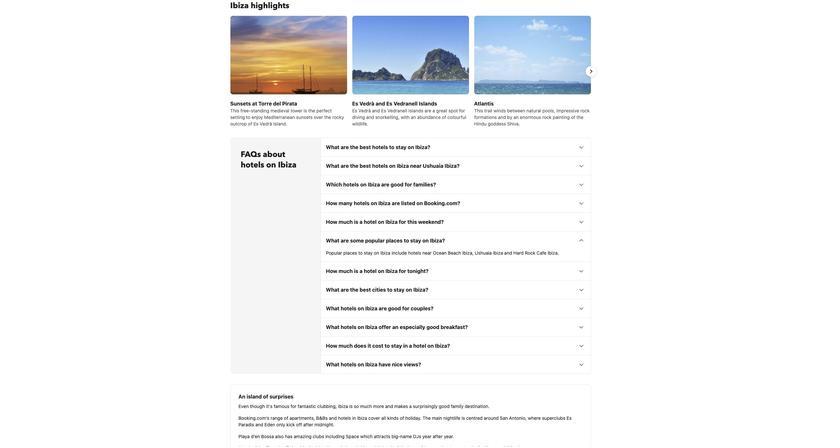 Task type: vqa. For each thing, say whether or not it's contained in the screenshot.
the "does"
yes



Task type: locate. For each thing, give the bounding box(es) containing it.
more
[[373, 404, 384, 409]]

centred
[[467, 415, 483, 421]]

a up views?
[[409, 343, 412, 349]]

0 horizontal spatial an
[[393, 324, 399, 330]]

2 horizontal spatial an
[[514, 114, 519, 120]]

1 vertical spatial after
[[433, 434, 443, 439]]

hotels inside the what are the best hotels on ibiza near ushuaia ibiza? dropdown button
[[372, 163, 388, 169]]

what hotels on ibiza are good for couples?
[[326, 306, 434, 312]]

makes
[[395, 404, 408, 409]]

much
[[339, 219, 353, 225], [339, 268, 353, 274], [339, 343, 353, 349], [360, 404, 372, 409]]

1 vertical spatial islands
[[409, 108, 424, 113]]

2 this from the left
[[474, 108, 483, 113]]

the down impressive
[[577, 114, 584, 120]]

island
[[247, 394, 262, 400]]

0 vertical spatial places
[[386, 238, 403, 244]]

to up include in the left of the page
[[404, 238, 409, 244]]

stay right the cost at the left of page
[[391, 343, 402, 349]]

1 vertical spatial in
[[352, 415, 356, 421]]

hotels inside what hotels on ibiza offer an especially good breakfast? dropdown button
[[341, 324, 357, 330]]

this down atlantis
[[474, 108, 483, 113]]

3 how from the top
[[326, 268, 338, 274]]

on up which hotels on ibiza are good for families?
[[389, 163, 396, 169]]

hotel down 'especially'
[[414, 343, 426, 349]]

del
[[273, 101, 281, 107]]

0 vertical spatial ushuaia
[[423, 163, 444, 169]]

main
[[432, 415, 442, 421]]

what hotels on ibiza have nice views?
[[326, 362, 421, 368]]

to inside sunsets at torre del pirata this free-standing medieval tower is the perfect setting to enjoy mediterranean sunsets over the rocky outcrop of es vedrà island.
[[246, 114, 251, 120]]

an
[[411, 114, 416, 120], [514, 114, 519, 120], [393, 324, 399, 330]]

best down what are the best hotels to stay on ibiza?
[[360, 163, 371, 169]]

what hotels on ibiza are good for couples? button
[[321, 299, 591, 318]]

how much is a hotel on ibiza for tonight? button
[[321, 262, 591, 280]]

1 vertical spatial best
[[360, 163, 371, 169]]

which
[[326, 182, 342, 188]]

0 vertical spatial after
[[303, 422, 313, 428]]

on down the does
[[358, 362, 364, 368]]

vedranell
[[394, 101, 418, 107], [388, 108, 407, 113]]

are inside es vedrà and es vedranell islands es vedrà and es vedranell islands are a great spot for diving and snorkelling, with an abundance of colourful wildlife.
[[425, 108, 432, 113]]

apartments,
[[290, 415, 315, 421]]

hotel inside how much is a hotel on ibiza for tonight? dropdown button
[[364, 268, 377, 274]]

is up some
[[354, 219, 358, 225]]

to right the cost at the left of page
[[385, 343, 390, 349]]

an right by
[[514, 114, 519, 120]]

in down so
[[352, 415, 356, 421]]

0 horizontal spatial near
[[410, 163, 422, 169]]

hotel inside how much is a hotel on ibiza for this weekend? dropdown button
[[364, 219, 377, 225]]

to for how much does it cost to stay in a hotel on ibiza?
[[385, 343, 390, 349]]

all
[[382, 415, 386, 421]]

on down which hotels on ibiza are good for families?
[[371, 200, 377, 206]]

hindu
[[474, 121, 487, 127]]

diving
[[352, 114, 365, 120]]

hotel inside how much does it cost to stay in a hotel on ibiza? dropdown button
[[414, 343, 426, 349]]

near left the ocean
[[423, 250, 432, 256]]

how
[[326, 200, 338, 206], [326, 219, 338, 225], [326, 268, 338, 274], [326, 343, 338, 349]]

after right 'year'
[[433, 434, 443, 439]]

sunsets at torre del pirata image
[[230, 16, 347, 132]]

1 horizontal spatial this
[[474, 108, 483, 113]]

hotels inside what are the best hotels to stay on ibiza? dropdown button
[[372, 144, 388, 150]]

only
[[277, 422, 285, 428]]

weekend?
[[418, 219, 444, 225]]

pools,
[[543, 108, 556, 113]]

rock down pools,
[[543, 114, 552, 120]]

how left the does
[[326, 343, 338, 349]]

2 vertical spatial vedrà
[[260, 121, 272, 127]]

1 horizontal spatial in
[[403, 343, 408, 349]]

1 vertical spatial places
[[344, 250, 357, 256]]

es inside sunsets at torre del pirata this free-standing medieval tower is the perfect setting to enjoy mediterranean sunsets over the rocky outcrop of es vedrà island.
[[254, 121, 259, 127]]

0 vertical spatial vedranell
[[394, 101, 418, 107]]

an inside dropdown button
[[393, 324, 399, 330]]

how inside how much does it cost to stay in a hotel on ibiza? dropdown button
[[326, 343, 338, 349]]

year
[[423, 434, 432, 439]]

spot
[[449, 108, 458, 113]]

and inside the atlantis this trail winds between natural pools, impressive rock formations and by an enormous rock painting of the hindu goddess shiva.
[[498, 114, 506, 120]]

ibiza? up couples?
[[414, 287, 429, 293]]

places down some
[[344, 250, 357, 256]]

of down enjoy
[[248, 121, 252, 127]]

to right 'cities'
[[387, 287, 393, 293]]

best
[[360, 144, 371, 150], [360, 163, 371, 169], [360, 287, 371, 293]]

in
[[403, 343, 408, 349], [352, 415, 356, 421]]

rock right impressive
[[581, 108, 590, 113]]

holiday.
[[406, 415, 422, 421]]

7 what from the top
[[326, 362, 340, 368]]

places up include in the left of the page
[[386, 238, 403, 244]]

1 what from the top
[[326, 144, 340, 150]]

is inside booking.com's range of apartments, b&bs and hotels in ibiza cover all kinds of holiday. the main nightlife is centred around san antonio, where superclubs es paradis and eden only kick off after midnight.
[[462, 415, 465, 421]]

islands up 'abundance'
[[419, 101, 437, 107]]

1 vertical spatial vedrà
[[359, 108, 371, 113]]

antonio,
[[509, 415, 527, 421]]

how much is a hotel on ibiza for this weekend? button
[[321, 213, 591, 231]]

0 vertical spatial rock
[[581, 108, 590, 113]]

of
[[442, 114, 446, 120], [571, 114, 576, 120], [248, 121, 252, 127], [263, 394, 268, 400], [284, 415, 288, 421], [400, 415, 404, 421]]

the inside the atlantis this trail winds between natural pools, impressive rock formations and by an enormous rock painting of the hindu goddess shiva.
[[577, 114, 584, 120]]

free-
[[241, 108, 251, 113]]

next image
[[587, 68, 595, 75]]

tonight?
[[408, 268, 429, 274]]

islands up with
[[409, 108, 424, 113]]

ibiza inside booking.com's range of apartments, b&bs and hotels in ibiza cover all kinds of holiday. the main nightlife is centred around san antonio, where superclubs es paradis and eden only kick off after midnight.
[[357, 415, 367, 421]]

how down "popular"
[[326, 268, 338, 274]]

3 what from the top
[[326, 238, 340, 244]]

breakfast?
[[441, 324, 468, 330]]

hard
[[514, 250, 524, 256]]

what for what hotels on ibiza have nice views?
[[326, 362, 340, 368]]

how for how much is a hotel on ibiza for tonight?
[[326, 268, 338, 274]]

ushuaia right the ibiza,
[[475, 250, 492, 256]]

0 horizontal spatial in
[[352, 415, 356, 421]]

0 horizontal spatial this
[[230, 108, 239, 113]]

what for what are the best hotels on ibiza near ushuaia ibiza?
[[326, 163, 340, 169]]

2 how from the top
[[326, 219, 338, 225]]

mediterranean
[[264, 114, 295, 120]]

1 best from the top
[[360, 144, 371, 150]]

best for what are the best cities to stay on ibiza?
[[360, 287, 371, 293]]

this up setting
[[230, 108, 239, 113]]

stay down popular
[[364, 250, 373, 256]]

hotel up what are the best cities to stay on ibiza?
[[364, 268, 377, 274]]

so
[[354, 404, 359, 409]]

es inside booking.com's range of apartments, b&bs and hotels in ibiza cover all kinds of holiday. the main nightlife is centred around san antonio, where superclubs es paradis and eden only kick off after midnight.
[[567, 415, 572, 421]]

1 horizontal spatial places
[[386, 238, 403, 244]]

also
[[275, 434, 284, 439]]

is up sunsets
[[304, 108, 307, 113]]

name
[[400, 434, 412, 439]]

6 what from the top
[[326, 324, 340, 330]]

after down apartments,
[[303, 422, 313, 428]]

rocky
[[333, 114, 344, 120]]

rock
[[525, 250, 536, 256]]

0 horizontal spatial ushuaia
[[423, 163, 444, 169]]

on up 'cities'
[[378, 268, 384, 274]]

stay right 'cities'
[[394, 287, 405, 293]]

the
[[308, 108, 315, 113], [324, 114, 331, 120], [577, 114, 584, 120], [350, 144, 359, 150], [350, 163, 359, 169], [350, 287, 359, 293]]

on up what are the best hotels on ibiza near ushuaia ibiza?
[[408, 144, 414, 150]]

an right offer
[[393, 324, 399, 330]]

what are the best hotels on ibiza near ushuaia ibiza? button
[[321, 157, 591, 175]]

this inside sunsets at torre del pirata this free-standing medieval tower is the perfect setting to enjoy mediterranean sunsets over the rocky outcrop of es vedrà island.
[[230, 108, 239, 113]]

enormous
[[520, 114, 541, 120]]

ushuaia inside dropdown button
[[423, 163, 444, 169]]

the down what are the best hotels to stay on ibiza?
[[350, 163, 359, 169]]

hotels inside 'faqs about hotels on ibiza'
[[241, 160, 264, 171]]

much left the does
[[339, 343, 353, 349]]

accordion control element
[[321, 138, 591, 374]]

good up how many hotels on ibiza are listed on booking.com?
[[391, 182, 404, 188]]

3 best from the top
[[360, 287, 371, 293]]

ibiza? up the ocean
[[430, 238, 445, 244]]

this inside the atlantis this trail winds between natural pools, impressive rock formations and by an enormous rock painting of the hindu goddess shiva.
[[474, 108, 483, 113]]

1 horizontal spatial rock
[[581, 108, 590, 113]]

what hotels on ibiza offer an especially good breakfast? button
[[321, 318, 591, 336]]

what hotels on ibiza offer an especially good breakfast?
[[326, 324, 468, 330]]

ibiza? up which hotels on ibiza are good for families? dropdown button
[[445, 163, 460, 169]]

1 vertical spatial rock
[[543, 114, 552, 120]]

to for what are the best hotels to stay on ibiza?
[[389, 144, 395, 150]]

how up "popular"
[[326, 219, 338, 225]]

for
[[459, 108, 465, 113], [405, 182, 412, 188], [399, 219, 406, 225], [399, 268, 406, 274], [402, 306, 410, 312], [291, 404, 297, 409]]

hotel for tonight?
[[364, 268, 377, 274]]

4 how from the top
[[326, 343, 338, 349]]

clubbing,
[[317, 404, 337, 409]]

superclubs
[[542, 415, 566, 421]]

standing
[[251, 108, 269, 113]]

for left the tonight?
[[399, 268, 406, 274]]

in inside dropdown button
[[403, 343, 408, 349]]

how much does it cost to stay in a hotel on ibiza? button
[[321, 337, 591, 355]]

of down impressive
[[571, 114, 576, 120]]

of inside the atlantis this trail winds between natural pools, impressive rock formations and by an enormous rock painting of the hindu goddess shiva.
[[571, 114, 576, 120]]

much down "popular"
[[339, 268, 353, 274]]

ibiza
[[230, 0, 249, 11], [278, 160, 297, 171], [397, 163, 409, 169], [368, 182, 380, 188], [379, 200, 391, 206], [386, 219, 398, 225], [381, 250, 391, 256], [493, 250, 503, 256], [386, 268, 398, 274], [365, 306, 378, 312], [365, 324, 378, 330], [365, 362, 378, 368], [338, 404, 348, 409], [357, 415, 367, 421]]

famous
[[274, 404, 290, 409]]

stay
[[396, 144, 407, 150], [410, 238, 421, 244], [364, 250, 373, 256], [394, 287, 405, 293], [391, 343, 402, 349]]

year.
[[444, 434, 454, 439]]

2 what from the top
[[326, 163, 340, 169]]

best down wildlife.
[[360, 144, 371, 150]]

hotels inside booking.com's range of apartments, b&bs and hotels in ibiza cover all kinds of holiday. the main nightlife is centred around san antonio, where superclubs es paradis and eden only kick off after midnight.
[[338, 415, 351, 421]]

in up views?
[[403, 343, 408, 349]]

1 how from the top
[[326, 200, 338, 206]]

even
[[239, 404, 249, 409]]

of inside sunsets at torre del pirata this free-standing medieval tower is the perfect setting to enjoy mediterranean sunsets over the rocky outcrop of es vedrà island.
[[248, 121, 252, 127]]

near inside dropdown button
[[410, 163, 422, 169]]

hotels inside what hotels on ibiza are good for couples? dropdown button
[[341, 306, 357, 312]]

0 vertical spatial in
[[403, 343, 408, 349]]

much down many
[[339, 219, 353, 225]]

of down great on the top
[[442, 114, 446, 120]]

2 vertical spatial hotel
[[414, 343, 426, 349]]

1 vertical spatial hotel
[[364, 268, 377, 274]]

natural
[[527, 108, 541, 113]]

much right so
[[360, 404, 372, 409]]

range
[[271, 415, 283, 421]]

stay up what are the best hotels on ibiza near ushuaia ibiza?
[[396, 144, 407, 150]]

how inside how many hotels on ibiza are listed on booking.com? dropdown button
[[326, 200, 338, 206]]

2 best from the top
[[360, 163, 371, 169]]

near up "families?"
[[410, 163, 422, 169]]

ibiza inside 'faqs about hotels on ibiza'
[[278, 160, 297, 171]]

5 what from the top
[[326, 306, 340, 312]]

ibiza? down 'abundance'
[[416, 144, 431, 150]]

0 vertical spatial vedrà
[[360, 101, 375, 107]]

is up what are the best cities to stay on ibiza?
[[354, 268, 358, 274]]

1 horizontal spatial ushuaia
[[475, 250, 492, 256]]

around
[[484, 415, 499, 421]]

how inside how much is a hotel on ibiza for this weekend? dropdown button
[[326, 219, 338, 225]]

what are the best hotels on ibiza near ushuaia ibiza?
[[326, 163, 460, 169]]

0 vertical spatial best
[[360, 144, 371, 150]]

how inside how much is a hotel on ibiza for tonight? dropdown button
[[326, 268, 338, 274]]

hotel
[[364, 219, 377, 225], [364, 268, 377, 274], [414, 343, 426, 349]]

good up what hotels on ibiza offer an especially good breakfast?
[[388, 306, 401, 312]]

much for how much does it cost to stay in a hotel on ibiza?
[[339, 343, 353, 349]]

by
[[507, 114, 513, 120]]

in for ibiza
[[352, 415, 356, 421]]

for up colourful
[[459, 108, 465, 113]]

and
[[376, 101, 385, 107], [372, 108, 380, 113], [366, 114, 374, 120], [498, 114, 506, 120], [505, 250, 512, 256], [385, 404, 393, 409], [329, 415, 337, 421], [255, 422, 263, 428]]

hotel up popular
[[364, 219, 377, 225]]

0 horizontal spatial places
[[344, 250, 357, 256]]

on right faqs
[[266, 160, 276, 171]]

tower
[[291, 108, 303, 113]]

an right with
[[411, 114, 416, 120]]

to down free-
[[246, 114, 251, 120]]

1 vertical spatial near
[[423, 250, 432, 256]]

especially
[[400, 324, 426, 330]]

good left family
[[439, 404, 450, 409]]

best left 'cities'
[[360, 287, 371, 293]]

including
[[326, 434, 345, 439]]

in inside booking.com's range of apartments, b&bs and hotels in ibiza cover all kinds of holiday. the main nightlife is centred around san antonio, where superclubs es paradis and eden only kick off after midnight.
[[352, 415, 356, 421]]

on down what hotels on ibiza offer an especially good breakfast? dropdown button
[[428, 343, 434, 349]]

is left centred
[[462, 415, 465, 421]]

on right which
[[360, 182, 367, 188]]

best for what are the best hotels on ibiza near ushuaia ibiza?
[[360, 163, 371, 169]]

0 horizontal spatial after
[[303, 422, 313, 428]]

off
[[296, 422, 302, 428]]

which hotels on ibiza are good for families?
[[326, 182, 436, 188]]

to up what are the best hotels on ibiza near ushuaia ibiza?
[[389, 144, 395, 150]]

ushuaia up "families?"
[[423, 163, 444, 169]]

a left great on the top
[[433, 108, 435, 113]]

island.
[[273, 121, 287, 127]]

nice
[[392, 362, 403, 368]]

impressive
[[557, 108, 579, 113]]

stay down this
[[410, 238, 421, 244]]

1 this from the left
[[230, 108, 239, 113]]

kinds
[[387, 415, 399, 421]]

0 vertical spatial near
[[410, 163, 422, 169]]

4 what from the top
[[326, 287, 340, 293]]

how left many
[[326, 200, 338, 206]]

1 horizontal spatial an
[[411, 114, 416, 120]]

of right kinds
[[400, 415, 404, 421]]

2 vertical spatial best
[[360, 287, 371, 293]]

stay for places
[[410, 238, 421, 244]]

are
[[425, 108, 432, 113], [341, 144, 349, 150], [341, 163, 349, 169], [381, 182, 390, 188], [392, 200, 400, 206], [341, 238, 349, 244], [341, 287, 349, 293], [379, 306, 387, 312]]

0 vertical spatial hotel
[[364, 219, 377, 225]]



Task type: describe. For each thing, give the bounding box(es) containing it.
big-
[[392, 434, 400, 439]]

ibiza inside dropdown button
[[379, 200, 391, 206]]

a up some
[[360, 219, 363, 225]]

a right makes
[[409, 404, 412, 409]]

cost
[[373, 343, 384, 349]]

of up kick
[[284, 415, 288, 421]]

a up what are the best cities to stay on ibiza?
[[360, 268, 363, 274]]

how for how many hotels on ibiza are listed on booking.com?
[[326, 200, 338, 206]]

ocean
[[433, 250, 447, 256]]

ibiza? for what are some popular places to stay on ibiza?
[[430, 238, 445, 244]]

much for how much is a hotel on ibiza for this weekend?
[[339, 219, 353, 225]]

faqs about hotels on ibiza
[[241, 149, 297, 171]]

which hotels on ibiza are good for families? button
[[321, 175, 591, 194]]

with
[[401, 114, 410, 120]]

at
[[252, 101, 257, 107]]

booking.com?
[[424, 200, 460, 206]]

eden
[[265, 422, 275, 428]]

destination.
[[465, 404, 490, 409]]

outcrop
[[230, 121, 247, 127]]

surprises
[[270, 394, 294, 400]]

how much is a hotel on ibiza for this weekend?
[[326, 219, 444, 225]]

on right listed
[[417, 200, 423, 206]]

b&bs
[[316, 415, 328, 421]]

setting
[[230, 114, 245, 120]]

what are the best hotels to stay on ibiza? button
[[321, 138, 591, 156]]

how for how much is a hotel on ibiza for this weekend?
[[326, 219, 338, 225]]

the down wildlife.
[[350, 144, 359, 150]]

snorkelling,
[[376, 114, 400, 120]]

highlights
[[251, 0, 289, 11]]

hotels inside how many hotels on ibiza are listed on booking.com? dropdown button
[[354, 200, 370, 206]]

on down what are the best cities to stay on ibiza?
[[358, 306, 364, 312]]

the left 'cities'
[[350, 287, 359, 293]]

for right famous
[[291, 404, 297, 409]]

stay for cost
[[391, 343, 402, 349]]

midnight.
[[315, 422, 335, 428]]

in for a
[[403, 343, 408, 349]]

on down the tonight?
[[406, 287, 412, 293]]

hotels inside what hotels on ibiza have nice views? dropdown button
[[341, 362, 357, 368]]

what are some popular places to stay on ibiza? button
[[321, 232, 591, 250]]

clubs
[[313, 434, 324, 439]]

0 horizontal spatial rock
[[543, 114, 552, 120]]

on down popular
[[374, 250, 379, 256]]

after inside booking.com's range of apartments, b&bs and hotels in ibiza cover all kinds of holiday. the main nightlife is centred around san antonio, where superclubs es paradis and eden only kick off after midnight.
[[303, 422, 313, 428]]

the
[[423, 415, 431, 421]]

san
[[500, 415, 508, 421]]

though
[[250, 404, 265, 409]]

are inside the what are the best hotels on ibiza near ushuaia ibiza? dropdown button
[[341, 163, 349, 169]]

for left "families?"
[[405, 182, 412, 188]]

what for what hotels on ibiza are good for couples?
[[326, 306, 340, 312]]

what hotels on ibiza have nice views? button
[[321, 355, 591, 374]]

what for what are the best hotels to stay on ibiza?
[[326, 144, 340, 150]]

vedrà inside sunsets at torre del pirata this free-standing medieval tower is the perfect setting to enjoy mediterranean sunsets over the rocky outcrop of es vedrà island.
[[260, 121, 272, 127]]

perfect
[[317, 108, 332, 113]]

couples?
[[411, 306, 434, 312]]

1 horizontal spatial after
[[433, 434, 443, 439]]

good right 'especially'
[[427, 324, 440, 330]]

paradis
[[239, 422, 254, 428]]

how for how much does it cost to stay in a hotel on ibiza?
[[326, 343, 338, 349]]

are inside what are some popular places to stay on ibiza? dropdown button
[[341, 238, 349, 244]]

ibiza? for what are the best hotels to stay on ibiza?
[[416, 144, 431, 150]]

views?
[[404, 362, 421, 368]]

many
[[339, 200, 353, 206]]

colourful
[[448, 114, 467, 120]]

between
[[507, 108, 526, 113]]

a inside es vedrà and es vedranell islands es vedrà and es vedranell islands are a great spot for diving and snorkelling, with an abundance of colourful wildlife.
[[433, 108, 435, 113]]

medieval
[[271, 108, 289, 113]]

are inside which hotels on ibiza are good for families? dropdown button
[[381, 182, 390, 188]]

on up the does
[[358, 324, 364, 330]]

to down some
[[359, 250, 363, 256]]

amazing
[[294, 434, 312, 439]]

is inside sunsets at torre del pirata this free-standing medieval tower is the perfect setting to enjoy mediterranean sunsets over the rocky outcrop of es vedrà island.
[[304, 108, 307, 113]]

it's
[[266, 404, 273, 409]]

sunsets
[[296, 114, 313, 120]]

are inside what are the best hotels to stay on ibiza? dropdown button
[[341, 144, 349, 150]]

what for what are the best cities to stay on ibiza?
[[326, 287, 340, 293]]

an inside the atlantis this trail winds between natural pools, impressive rock formations and by an enormous rock painting of the hindu goddess shiva.
[[514, 114, 519, 120]]

winds
[[494, 108, 506, 113]]

stay for cities
[[394, 287, 405, 293]]

nightlife
[[444, 415, 461, 421]]

1 vertical spatial vedranell
[[388, 108, 407, 113]]

0 vertical spatial islands
[[419, 101, 437, 107]]

what are some popular places to stay on ibiza?
[[326, 238, 445, 244]]

has
[[285, 434, 293, 439]]

have
[[379, 362, 391, 368]]

on down weekend?
[[423, 238, 429, 244]]

listed
[[401, 200, 416, 206]]

cafe
[[537, 250, 547, 256]]

ibiza highlights section
[[225, 16, 596, 132]]

and inside accordion control element
[[505, 250, 512, 256]]

an inside es vedrà and es vedranell islands es vedrà and es vedranell islands are a great spot for diving and snorkelling, with an abundance of colourful wildlife.
[[411, 114, 416, 120]]

cities
[[372, 287, 386, 293]]

djs
[[413, 434, 421, 439]]

does
[[354, 343, 367, 349]]

cover
[[369, 415, 380, 421]]

trail
[[485, 108, 493, 113]]

include
[[392, 250, 407, 256]]

torre
[[259, 101, 272, 107]]

ibiza? down breakfast?
[[435, 343, 450, 349]]

to for what are some popular places to stay on ibiza?
[[404, 238, 409, 244]]

are inside what are the best cities to stay on ibiza? dropdown button
[[341, 287, 349, 293]]

for left this
[[399, 219, 406, 225]]

playa d'en bossa also has amazing clubs including space which attracts big-name djs year after year.
[[239, 434, 454, 439]]

kick
[[287, 422, 295, 428]]

1 vertical spatial ushuaia
[[475, 250, 492, 256]]

es vedrà and es vedranell islands image
[[352, 16, 469, 132]]

atlantis image
[[474, 16, 591, 132]]

shiva.
[[508, 121, 520, 127]]

great
[[436, 108, 448, 113]]

of inside es vedrà and es vedranell islands es vedrà and es vedranell islands are a great spot for diving and snorkelling, with an abundance of colourful wildlife.
[[442, 114, 446, 120]]

popular
[[326, 250, 342, 256]]

how much is a hotel on ibiza for tonight?
[[326, 268, 429, 274]]

an
[[239, 394, 246, 400]]

for left couples?
[[402, 306, 410, 312]]

what for what hotels on ibiza offer an especially good breakfast?
[[326, 324, 340, 330]]

playa
[[239, 434, 250, 439]]

ibiza? for what are the best cities to stay on ibiza?
[[414, 287, 429, 293]]

attracts
[[374, 434, 391, 439]]

about
[[263, 149, 285, 160]]

is left so
[[349, 404, 353, 409]]

pirata
[[282, 101, 297, 107]]

what are the best cities to stay on ibiza? button
[[321, 281, 591, 299]]

of up it's
[[263, 394, 268, 400]]

booking.com's range of apartments, b&bs and hotels in ibiza cover all kinds of holiday. the main nightlife is centred around san antonio, where superclubs es paradis and eden only kick off after midnight.
[[239, 415, 572, 428]]

goddess
[[488, 121, 506, 127]]

1 horizontal spatial near
[[423, 250, 432, 256]]

hotels inside which hotels on ibiza are good for families? dropdown button
[[343, 182, 359, 188]]

bossa
[[261, 434, 274, 439]]

popular
[[365, 238, 385, 244]]

stay for hotels
[[396, 144, 407, 150]]

the up over
[[308, 108, 315, 113]]

booking.com's
[[239, 415, 270, 421]]

ibiza.
[[548, 250, 559, 256]]

where
[[528, 415, 541, 421]]

on up what are some popular places to stay on ibiza? at the bottom
[[378, 219, 384, 225]]

even though it's famous for fantastic clubbing, ibiza is so much more and makes a surprisingly good family destination.
[[239, 404, 490, 409]]

on inside 'faqs about hotels on ibiza'
[[266, 160, 276, 171]]

the down perfect
[[324, 114, 331, 120]]

some
[[350, 238, 364, 244]]

are inside how many hotels on ibiza are listed on booking.com? dropdown button
[[392, 200, 400, 206]]

ibiza,
[[463, 250, 474, 256]]

best for what are the best hotels to stay on ibiza?
[[360, 144, 371, 150]]

places inside dropdown button
[[386, 238, 403, 244]]

fantastic
[[298, 404, 316, 409]]

are inside what hotels on ibiza are good for couples? dropdown button
[[379, 306, 387, 312]]

hotel for this
[[364, 219, 377, 225]]

to for what are the best cities to stay on ibiza?
[[387, 287, 393, 293]]

for inside es vedrà and es vedranell islands es vedrà and es vedranell islands are a great spot for diving and snorkelling, with an abundance of colourful wildlife.
[[459, 108, 465, 113]]

much for how much is a hotel on ibiza for tonight?
[[339, 268, 353, 274]]

family
[[451, 404, 464, 409]]

what for what are some popular places to stay on ibiza?
[[326, 238, 340, 244]]



